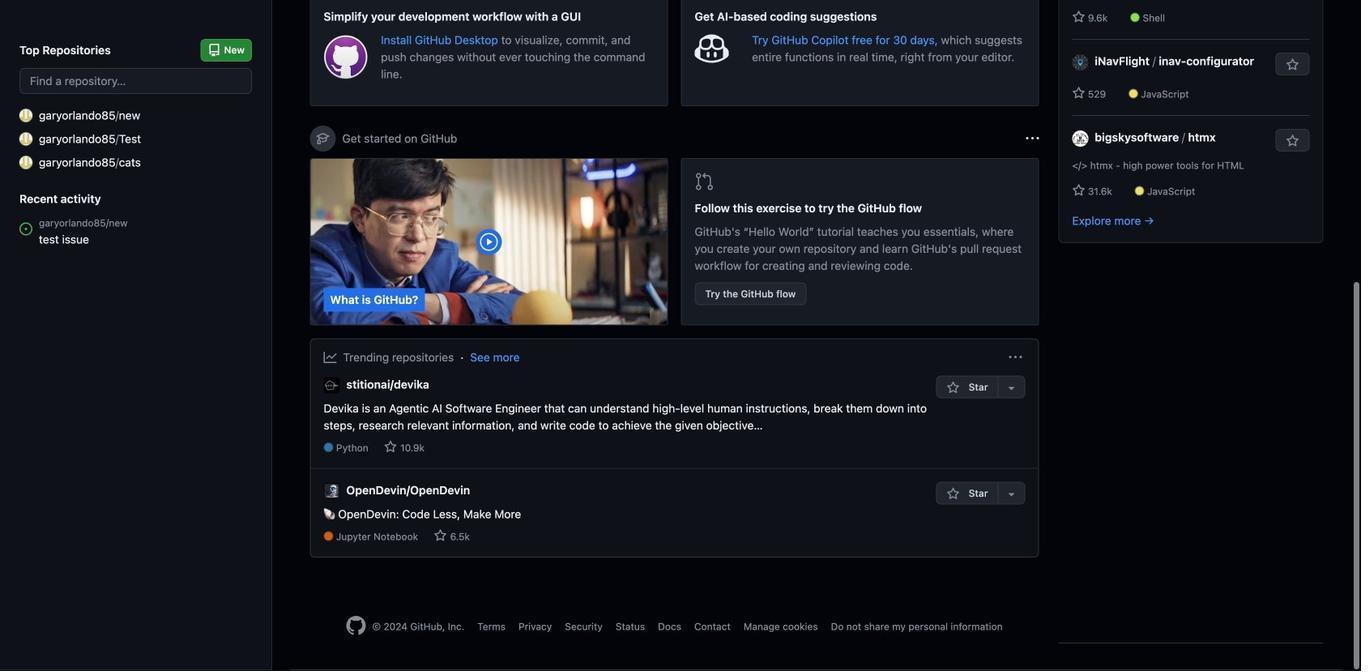 Task type: describe. For each thing, give the bounding box(es) containing it.
feed item heading menu image
[[1010, 351, 1023, 364]]

get ai-based coding suggestions element
[[681, 0, 1040, 106]]

@inavflight profile image
[[1073, 54, 1089, 70]]

1 horizontal spatial star image
[[947, 487, 960, 500]]

why am i seeing this? image
[[1027, 132, 1040, 145]]

open issue image
[[19, 223, 32, 235]]

play image
[[479, 232, 499, 251]]

Top Repositories search field
[[19, 68, 252, 94]]

git pull request image
[[695, 172, 715, 191]]

0 horizontal spatial star image
[[434, 529, 447, 542]]

test image
[[19, 133, 32, 146]]

add this repository to a list image for @opendevin profile icon
[[1006, 487, 1019, 500]]

new image
[[19, 109, 32, 122]]

graph image
[[324, 351, 337, 364]]

what is github? element
[[310, 158, 668, 325]]

add this repository to a list image for @stitionai profile image
[[1006, 381, 1019, 394]]

star image inside explore element
[[1073, 87, 1086, 100]]

homepage image
[[346, 616, 366, 636]]

what is github? image
[[311, 159, 668, 325]]

star this repository image for @bigskysoftware profile icon
[[1287, 135, 1300, 148]]

star this repository image for @inavflight profile icon
[[1287, 58, 1300, 71]]

@bigskysoftware profile image
[[1073, 130, 1089, 147]]



Task type: locate. For each thing, give the bounding box(es) containing it.
repo details element
[[324, 440, 937, 455], [324, 529, 521, 544]]

1 vertical spatial star this repository image
[[1287, 135, 1300, 148]]

cats image
[[19, 156, 32, 169]]

star this repository image
[[1287, 58, 1300, 71], [1287, 135, 1300, 148]]

repo details element for @opendevin profile icon
[[324, 529, 521, 544]]

2 vertical spatial star image
[[434, 529, 447, 542]]

1 repo details element from the top
[[324, 440, 937, 455]]

github desktop image
[[324, 35, 368, 79]]

@opendevin profile image
[[324, 483, 340, 499]]

1 vertical spatial repo details element
[[324, 529, 521, 544]]

0 vertical spatial add this repository to a list image
[[1006, 381, 1019, 394]]

star image inside repo details element
[[384, 440, 397, 453]]

1 star this repository image from the top
[[1287, 58, 1300, 71]]

2 horizontal spatial star image
[[1073, 87, 1086, 100]]

mortar board image
[[317, 132, 330, 145]]

Find a repository… text field
[[19, 68, 252, 94]]

1 vertical spatial add this repository to a list image
[[1006, 487, 1019, 500]]

1 add this repository to a list image from the top
[[1006, 381, 1019, 394]]

0 vertical spatial star image
[[1073, 87, 1086, 100]]

explore element
[[1059, 0, 1324, 644]]

repo details element for @stitionai profile image
[[324, 440, 937, 455]]

star image
[[1073, 11, 1086, 24], [1073, 184, 1086, 197], [947, 381, 960, 394], [384, 440, 397, 453]]

simplify your development workflow with a gui element
[[310, 0, 668, 106]]

1 vertical spatial star image
[[947, 487, 960, 500]]

add this repository to a list image
[[1006, 381, 1019, 394], [1006, 487, 1019, 500]]

try the github flow element
[[681, 158, 1040, 325]]

0 vertical spatial star this repository image
[[1287, 58, 1300, 71]]

@stitionai profile image
[[324, 377, 340, 393]]

0 vertical spatial repo details element
[[324, 440, 937, 455]]

star image
[[1073, 87, 1086, 100], [947, 487, 960, 500], [434, 529, 447, 542]]

2 repo details element from the top
[[324, 529, 521, 544]]

2 add this repository to a list image from the top
[[1006, 487, 1019, 500]]

2 star this repository image from the top
[[1287, 135, 1300, 148]]



Task type: vqa. For each thing, say whether or not it's contained in the screenshot.
list
no



